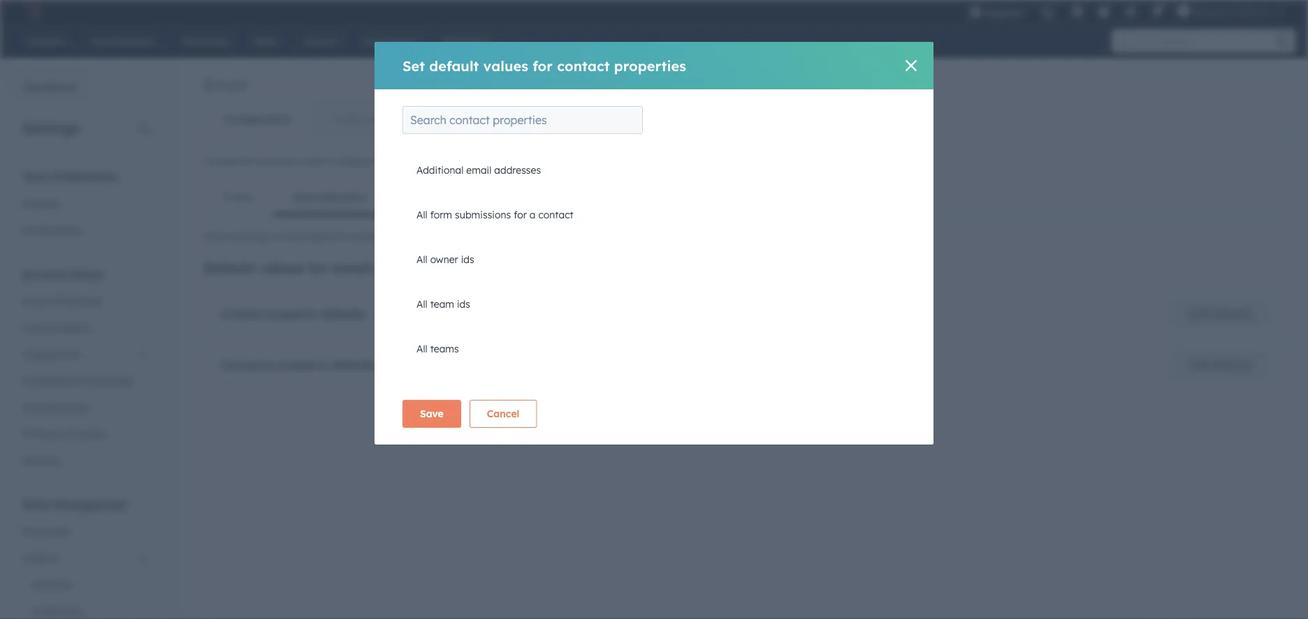 Task type: vqa. For each thing, say whether or not it's contained in the screenshot.
topmost unauthorized
no



Task type: locate. For each thing, give the bounding box(es) containing it.
search image
[[1276, 35, 1289, 48]]

& for privacy
[[59, 428, 66, 440]]

2 edit defaults button from the top
[[1172, 351, 1268, 379]]

0 horizontal spatial for
[[308, 259, 328, 277]]

all left the 'teams'
[[416, 343, 427, 355]]

tracking
[[22, 401, 61, 414]]

3 all from the top
[[416, 298, 427, 311]]

ids for all team ids
[[457, 298, 470, 311]]

& right privacy in the bottom left of the page
[[59, 428, 66, 440]]

upgrade
[[985, 7, 1024, 18]]

property
[[268, 307, 317, 321], [278, 358, 327, 372]]

owner
[[430, 254, 458, 266]]

privacy & consent
[[22, 428, 106, 440]]

privacy & consent link
[[14, 421, 157, 448]]

property for company
[[278, 358, 327, 372]]

0 vertical spatial email
[[466, 164, 492, 176]]

account inside account defaults link
[[22, 295, 60, 307]]

for left a
[[514, 209, 527, 221]]

for up subscription
[[533, 57, 553, 74]]

settings
[[22, 119, 79, 137]]

companies link
[[14, 599, 157, 620]]

all for all owner ids
[[416, 254, 427, 266]]

edit defaults
[[1190, 308, 1251, 320], [1190, 359, 1251, 371]]

data management element
[[14, 497, 157, 620]]

all for all form submissions for a contact
[[416, 209, 427, 221]]

0 vertical spatial edit defaults
[[1190, 308, 1251, 320]]

ids for all owner ids
[[461, 254, 474, 266]]

in left your
[[375, 155, 384, 167]]

email right the all
[[366, 231, 391, 243]]

navigation for choose the data you want to display in your emails and customize how it should look.
[[203, 181, 1286, 215]]

addresses
[[494, 164, 541, 176]]

1 vertical spatial edit defaults
[[1190, 359, 1251, 371]]

0 horizontal spatial to
[[328, 155, 337, 167]]

2 vertical spatial email
[[333, 259, 372, 277]]

all left form in the left top of the page
[[416, 209, 427, 221]]

cancel button
[[469, 400, 537, 428]]

properties
[[22, 526, 70, 538]]

1 vertical spatial account
[[22, 295, 60, 307]]

all form submissions for a contact
[[416, 209, 574, 221]]

menu containing apoptosis studios
[[961, 0, 1291, 28]]

notifications image
[[1151, 6, 1164, 19]]

dashboard
[[23, 81, 77, 93]]

calling icon image
[[1041, 7, 1054, 20]]

default values for email personalization
[[203, 259, 485, 277]]

0 vertical spatial edit
[[1190, 308, 1209, 320]]

look.
[[575, 155, 597, 167]]

account up users
[[22, 295, 60, 307]]

ids
[[461, 254, 474, 266], [457, 298, 470, 311]]

2 navigation from the top
[[203, 181, 1286, 215]]

account setup
[[22, 267, 103, 281]]

1 vertical spatial &
[[59, 428, 66, 440]]

1 vertical spatial contact
[[538, 209, 574, 221]]

save button
[[403, 400, 461, 428]]

apoptosis studios button
[[1169, 0, 1291, 22]]

2 account from the top
[[22, 295, 60, 307]]

contact right a
[[538, 209, 574, 221]]

& for users
[[51, 322, 58, 334]]

1 edit from the top
[[1190, 308, 1209, 320]]

account setup element
[[14, 267, 157, 474]]

close image
[[906, 60, 917, 71]]

preferences
[[52, 169, 117, 183]]

1 vertical spatial to
[[341, 231, 350, 243]]

teams
[[61, 322, 90, 334]]

property for contact
[[268, 307, 317, 321]]

types.
[[394, 231, 422, 243]]

1 horizontal spatial to
[[341, 231, 350, 243]]

set default values for contact properties dialog
[[375, 42, 934, 445]]

property down contact property defaults
[[278, 358, 327, 372]]

should
[[542, 155, 573, 167]]

objects
[[22, 552, 58, 565]]

navigation containing footer
[[203, 181, 1286, 215]]

marketplaces image
[[1071, 6, 1084, 19]]

0 vertical spatial property
[[268, 307, 317, 321]]

0 vertical spatial navigation
[[203, 102, 721, 137]]

subscriptions
[[433, 113, 495, 125]]

1 vertical spatial navigation
[[203, 181, 1286, 215]]

users
[[22, 322, 48, 334]]

to right want on the left top
[[328, 155, 337, 167]]

properties
[[614, 57, 686, 74]]

0 vertical spatial in
[[385, 113, 393, 125]]

values down will
[[259, 259, 304, 277]]

1 vertical spatial in
[[375, 155, 384, 167]]

1 navigation from the top
[[203, 102, 721, 137]]

personalization
[[376, 259, 485, 277]]

0 vertical spatial for
[[533, 57, 553, 74]]

settings link
[[1116, 0, 1145, 22]]

1 vertical spatial ids
[[457, 298, 470, 311]]

and
[[442, 155, 460, 167]]

edit
[[1190, 308, 1209, 320], [1190, 359, 1209, 371]]

1 vertical spatial values
[[259, 259, 304, 277]]

&
[[51, 322, 58, 334], [59, 428, 66, 440]]

default
[[203, 259, 255, 277]]

ids right team
[[457, 298, 470, 311]]

cancel
[[487, 408, 519, 420]]

1 vertical spatial edit
[[1190, 359, 1209, 371]]

all
[[416, 209, 427, 221], [416, 254, 427, 266], [416, 298, 427, 311], [416, 343, 427, 355]]

0 vertical spatial to
[[328, 155, 337, 167]]

subscription
[[535, 113, 593, 125]]

menu
[[961, 0, 1291, 28]]

1 horizontal spatial values
[[483, 57, 528, 74]]

all left the 'owner'
[[416, 254, 427, 266]]

additional
[[416, 164, 464, 176]]

2 all from the top
[[416, 254, 427, 266]]

0 horizontal spatial &
[[51, 322, 58, 334]]

data management
[[22, 498, 127, 512]]

0 horizontal spatial in
[[375, 155, 384, 167]]

in up your
[[385, 113, 393, 125]]

team
[[430, 298, 454, 311]]

1 vertical spatial property
[[278, 358, 327, 372]]

defaults
[[63, 295, 101, 307]]

for down applied
[[308, 259, 328, 277]]

notifications
[[22, 224, 82, 236]]

2 horizontal spatial for
[[533, 57, 553, 74]]

ids right the 'owner'
[[461, 254, 474, 266]]

general
[[22, 197, 58, 210]]

1 vertical spatial email
[[366, 231, 391, 243]]

values right default
[[483, 57, 528, 74]]

1 edit defaults from the top
[[1190, 308, 1251, 320]]

to left the all
[[341, 231, 350, 243]]

account for account setup
[[22, 267, 68, 281]]

& right users
[[51, 322, 58, 334]]

2 edit defaults from the top
[[1190, 359, 1251, 371]]

submissions
[[455, 209, 511, 221]]

1 all from the top
[[416, 209, 427, 221]]

1 edit defaults button from the top
[[1172, 300, 1268, 328]]

0 vertical spatial values
[[483, 57, 528, 74]]

navigation containing configuration
[[203, 102, 721, 137]]

edit for company property defaults
[[1190, 359, 1209, 371]]

marketplace
[[22, 375, 80, 387]]

account up account defaults
[[22, 267, 68, 281]]

1 account from the top
[[22, 267, 68, 281]]

applied
[[303, 231, 338, 243]]

form
[[430, 209, 452, 221]]

your preferences element
[[14, 169, 157, 244]]

1 vertical spatial for
[[514, 209, 527, 221]]

0 vertical spatial edit defaults button
[[1172, 300, 1268, 328]]

all left team
[[416, 298, 427, 311]]

email right and
[[466, 164, 492, 176]]

0 vertical spatial ids
[[461, 254, 474, 266]]

company property defaults
[[221, 358, 376, 372]]

1 vertical spatial edit defaults button
[[1172, 351, 1268, 379]]

contacts link
[[14, 572, 157, 599]]

all teams
[[416, 343, 459, 355]]

0 vertical spatial account
[[22, 267, 68, 281]]

2 edit from the top
[[1190, 359, 1209, 371]]

property right "contact"
[[268, 307, 317, 321]]

1 horizontal spatial for
[[514, 209, 527, 221]]

for for a
[[514, 209, 527, 221]]

1 horizontal spatial in
[[385, 113, 393, 125]]

email down the all
[[333, 259, 372, 277]]

hubspot image
[[25, 3, 42, 20]]

setup
[[71, 267, 103, 281]]

marketplace downloads link
[[14, 368, 157, 394]]

4 all from the top
[[416, 343, 427, 355]]

contact up subscription types on the top left
[[557, 57, 610, 74]]

customize
[[463, 155, 509, 167]]

you
[[282, 155, 299, 167]]

data
[[22, 498, 50, 512]]

0 vertical spatial &
[[51, 322, 58, 334]]

default
[[429, 57, 479, 74]]

1 horizontal spatial &
[[59, 428, 66, 440]]

personalization link
[[273, 181, 386, 215]]

security
[[22, 455, 60, 467]]

edit defaults button for company property defaults
[[1172, 351, 1268, 379]]

dashboard link
[[0, 74, 86, 102]]

email
[[466, 164, 492, 176], [366, 231, 391, 243], [333, 259, 372, 277]]

navigation
[[203, 102, 721, 137], [203, 181, 1286, 215]]

double opt-in link
[[310, 103, 413, 136]]



Task type: describe. For each thing, give the bounding box(es) containing it.
these settings will be applied to all email types.
[[203, 231, 422, 243]]

configuration link
[[204, 103, 310, 136]]

objects button
[[14, 545, 157, 572]]

these
[[203, 231, 230, 243]]

values inside dialog
[[483, 57, 528, 74]]

edit defaults for company property defaults
[[1190, 359, 1251, 371]]

account defaults
[[22, 295, 101, 307]]

tara schultz image
[[1178, 5, 1190, 17]]

settings
[[233, 231, 269, 243]]

integrations
[[22, 348, 79, 361]]

navigation for email
[[203, 102, 721, 137]]

notifications button
[[1145, 0, 1169, 22]]

2 vertical spatial for
[[308, 259, 328, 277]]

subscription types link
[[515, 103, 641, 136]]

be
[[289, 231, 301, 243]]

contact
[[221, 307, 265, 321]]

personalization
[[292, 191, 367, 204]]

users & teams link
[[14, 315, 157, 341]]

help button
[[1092, 0, 1116, 22]]

footer
[[223, 191, 253, 204]]

your
[[386, 155, 407, 167]]

security link
[[14, 448, 157, 474]]

contact property defaults
[[221, 307, 366, 321]]

all
[[353, 231, 363, 243]]

tracking code
[[22, 401, 88, 414]]

a
[[530, 209, 536, 221]]

emails
[[410, 155, 439, 167]]

choose
[[203, 155, 238, 167]]

data
[[258, 155, 280, 167]]

types
[[595, 113, 622, 125]]

subscriptions link
[[413, 103, 515, 136]]

contacts
[[31, 579, 72, 591]]

email
[[203, 74, 247, 95]]

additional email addresses
[[416, 164, 541, 176]]

choose the data you want to display in your emails and customize how it should look.
[[203, 155, 597, 167]]

company
[[221, 358, 274, 372]]

companies
[[31, 606, 83, 618]]

display
[[340, 155, 373, 167]]

Search contact properties search field
[[403, 106, 643, 134]]

edit for contact property defaults
[[1190, 308, 1209, 320]]

all for all teams
[[416, 343, 427, 355]]

double
[[330, 113, 363, 125]]

all for all team ids
[[416, 298, 427, 311]]

to for want
[[328, 155, 337, 167]]

consent
[[69, 428, 106, 440]]

management
[[53, 498, 127, 512]]

your
[[22, 169, 48, 183]]

apoptosis
[[1193, 5, 1236, 17]]

code
[[64, 401, 88, 414]]

downloads
[[82, 375, 133, 387]]

subscription types
[[535, 113, 622, 125]]

Search HubSpot search field
[[1112, 29, 1283, 53]]

apoptosis studios
[[1193, 5, 1270, 17]]

account for account defaults
[[22, 295, 60, 307]]

marketplace downloads
[[22, 375, 133, 387]]

marketplaces button
[[1063, 0, 1092, 22]]

properties link
[[14, 519, 157, 545]]

edit defaults button for contact property defaults
[[1172, 300, 1268, 328]]

it
[[534, 155, 540, 167]]

upgrade image
[[969, 6, 982, 19]]

your preferences
[[22, 169, 117, 183]]

all team ids
[[416, 298, 470, 311]]

account defaults link
[[14, 288, 157, 315]]

in inside double opt-in link
[[385, 113, 393, 125]]

all owner ids
[[416, 254, 474, 266]]

notifications link
[[14, 217, 157, 244]]

studios
[[1238, 5, 1270, 17]]

settings image
[[1125, 6, 1137, 19]]

help image
[[1098, 6, 1111, 19]]

edit defaults for contact property defaults
[[1190, 308, 1251, 320]]

email inside set default values for contact properties dialog
[[466, 164, 492, 176]]

hubspot link
[[17, 3, 52, 20]]

how
[[512, 155, 531, 167]]

will
[[272, 231, 286, 243]]

0 vertical spatial contact
[[557, 57, 610, 74]]

opt-
[[366, 113, 385, 125]]

search button
[[1269, 29, 1296, 53]]

the
[[240, 155, 255, 167]]

set
[[403, 57, 425, 74]]

teams
[[430, 343, 459, 355]]

general link
[[14, 190, 157, 217]]

calling icon button
[[1036, 1, 1060, 22]]

footer link
[[203, 181, 273, 215]]

to for applied
[[341, 231, 350, 243]]

0 horizontal spatial values
[[259, 259, 304, 277]]

for for contact
[[533, 57, 553, 74]]

double opt-in
[[330, 113, 393, 125]]

set default values for contact properties
[[403, 57, 686, 74]]

privacy
[[22, 428, 56, 440]]



